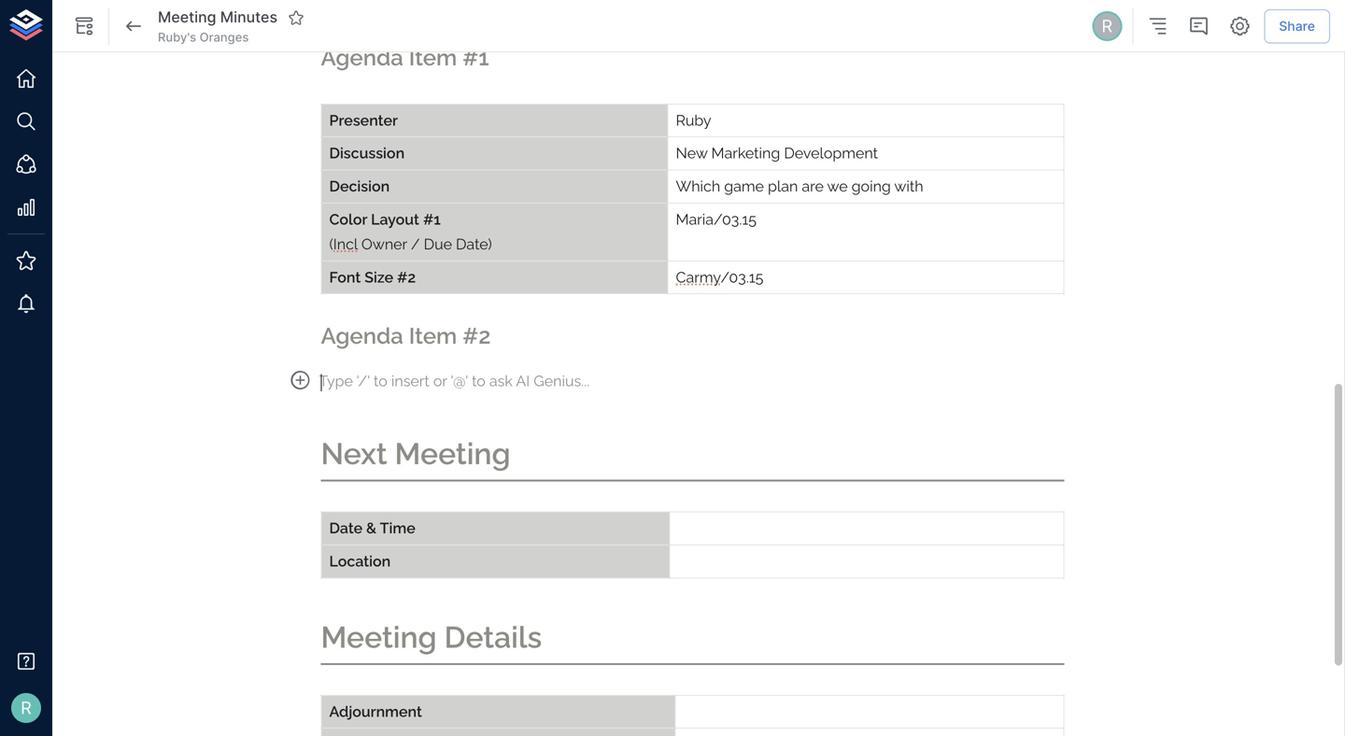 Task type: vqa. For each thing, say whether or not it's contained in the screenshot.
the topmost the '#2'
yes



Task type: locate. For each thing, give the bounding box(es) containing it.
1 horizontal spatial #1
[[463, 45, 489, 71]]

development
[[784, 145, 879, 162]]

discussion
[[329, 145, 405, 162]]

agenda
[[321, 45, 404, 71], [321, 323, 404, 349]]

#2
[[397, 268, 416, 286], [463, 323, 491, 349]]

2 item from the top
[[409, 323, 457, 349]]

1 vertical spatial #2
[[463, 323, 491, 349]]

ruby's oranges link
[[158, 29, 249, 46]]

item for #1
[[409, 45, 457, 71]]

which game plan are we going with
[[676, 178, 924, 195]]

1 vertical spatial agenda
[[321, 323, 404, 349]]

1 horizontal spatial r
[[1102, 16, 1113, 36]]

#1 inside color layout #1 (incl owner / due date)
[[423, 211, 441, 228]]

#2 down date)
[[463, 323, 491, 349]]

1 horizontal spatial r button
[[1090, 8, 1126, 44]]

agenda down the font size #2
[[321, 323, 404, 349]]

0 vertical spatial #1
[[463, 45, 489, 71]]

1 vertical spatial item
[[409, 323, 457, 349]]

&
[[366, 520, 377, 537]]

1 vertical spatial r button
[[6, 688, 47, 729]]

#2 right the size
[[397, 268, 416, 286]]

1 agenda from the top
[[321, 45, 404, 71]]

0 horizontal spatial r
[[21, 698, 32, 719]]

details
[[444, 620, 542, 655]]

0 vertical spatial r
[[1102, 16, 1113, 36]]

date
[[329, 520, 363, 537]]

0 horizontal spatial #2
[[397, 268, 416, 286]]

agenda item #2
[[321, 323, 491, 349]]

favorite image
[[288, 9, 305, 26]]

r
[[1102, 16, 1113, 36], [21, 698, 32, 719]]

ruby's oranges
[[158, 30, 249, 44]]

r button
[[1090, 8, 1126, 44], [6, 688, 47, 729]]

meeting details
[[321, 620, 542, 655]]

1 horizontal spatial #2
[[463, 323, 491, 349]]

r for "r" "button" to the left
[[21, 698, 32, 719]]

due
[[424, 235, 452, 253]]

next meeting
[[321, 437, 511, 472]]

next
[[321, 437, 387, 472]]

are
[[802, 178, 824, 195]]

date)
[[456, 235, 492, 253]]

0 horizontal spatial #1
[[423, 211, 441, 228]]

agenda for agenda item #2
[[321, 323, 404, 349]]

font size #2
[[329, 268, 416, 286]]

color layout #1 (incl owner / due date)
[[329, 211, 492, 253]]

2 agenda from the top
[[321, 323, 404, 349]]

0 vertical spatial meeting
[[158, 8, 216, 26]]

agenda up presenter
[[321, 45, 404, 71]]

layout
[[371, 211, 420, 228]]

game
[[725, 178, 764, 195]]

1 vertical spatial #1
[[423, 211, 441, 228]]

1 item from the top
[[409, 45, 457, 71]]

#1
[[463, 45, 489, 71], [423, 211, 441, 228]]

comments image
[[1188, 15, 1211, 37]]

#2 for agenda item #2
[[463, 323, 491, 349]]

meeting
[[158, 8, 216, 26], [395, 437, 511, 472], [321, 620, 437, 655]]

date & time
[[329, 520, 416, 537]]

owner
[[362, 235, 407, 253]]

2 vertical spatial meeting
[[321, 620, 437, 655]]

decision
[[329, 178, 390, 195]]

#1 for layout
[[423, 211, 441, 228]]

agenda item #1
[[321, 45, 489, 71]]

0 vertical spatial #2
[[397, 268, 416, 286]]

we
[[828, 178, 848, 195]]

which
[[676, 178, 721, 195]]

agenda for agenda item #1
[[321, 45, 404, 71]]

meeting up 'adjournment'
[[321, 620, 437, 655]]

item
[[409, 45, 457, 71], [409, 323, 457, 349]]

ruby's
[[158, 30, 196, 44]]

meeting up ruby's
[[158, 8, 216, 26]]

1 vertical spatial r
[[21, 698, 32, 719]]

size
[[365, 268, 394, 286]]

adjournment
[[329, 703, 422, 720]]

meeting up time
[[395, 437, 511, 472]]

r for the top "r" "button"
[[1102, 16, 1113, 36]]

0 vertical spatial agenda
[[321, 45, 404, 71]]

0 vertical spatial item
[[409, 45, 457, 71]]

1 vertical spatial meeting
[[395, 437, 511, 472]]



Task type: describe. For each thing, give the bounding box(es) containing it.
presenter
[[329, 111, 398, 129]]

item for #2
[[409, 323, 457, 349]]

time
[[380, 520, 416, 537]]

#2 for font size #2
[[397, 268, 416, 286]]

/
[[411, 235, 420, 253]]

#1 for item
[[463, 45, 489, 71]]

settings image
[[1229, 15, 1252, 37]]

going
[[852, 178, 891, 195]]

share button
[[1265, 9, 1331, 43]]

0 horizontal spatial r button
[[6, 688, 47, 729]]

new marketing development
[[676, 145, 879, 162]]

color
[[329, 211, 367, 228]]

marketing
[[712, 145, 781, 162]]

carmy/03.15
[[676, 268, 764, 286]]

table of contents image
[[1147, 15, 1169, 37]]

new
[[676, 145, 708, 162]]

with
[[895, 178, 924, 195]]

show wiki image
[[73, 15, 95, 37]]

(incl
[[329, 235, 358, 253]]

maria/03.15
[[676, 211, 757, 228]]

plan
[[768, 178, 798, 195]]

meeting for details
[[321, 620, 437, 655]]

0 vertical spatial r button
[[1090, 8, 1126, 44]]

go back image
[[122, 15, 145, 37]]

location
[[329, 553, 391, 570]]

meeting for minutes
[[158, 8, 216, 26]]

minutes
[[220, 8, 278, 26]]

font
[[329, 268, 361, 286]]

oranges
[[200, 30, 249, 44]]

meeting minutes
[[158, 8, 278, 26]]

ruby
[[676, 111, 712, 129]]

share
[[1280, 18, 1316, 34]]



